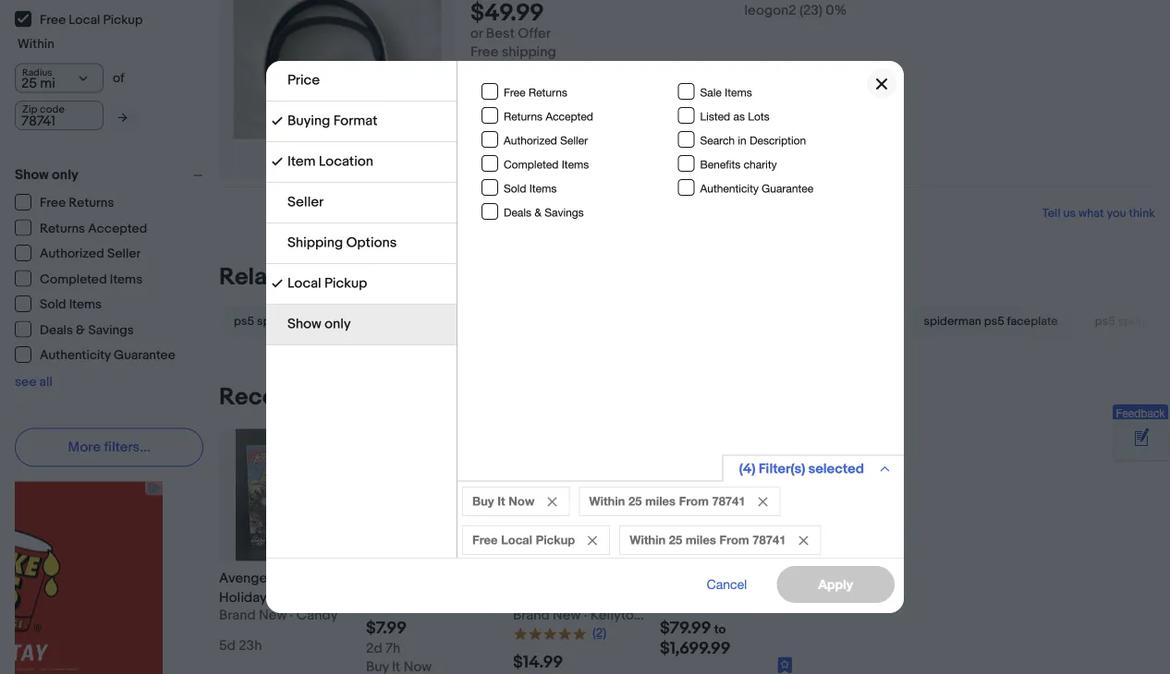Task type: describe. For each thing, give the bounding box(es) containing it.
0%
[[826, 2, 847, 19]]

listed
[[700, 110, 730, 123]]

of
[[113, 70, 125, 86]]

item location tab
[[266, 142, 457, 183]]

ct
[[701, 570, 717, 587]]

sledding
[[366, 609, 433, 626]]

completed items link
[[15, 270, 143, 287]]

shipping
[[287, 235, 343, 251]]

candy inside avengers assemble holiday countdown calendar unopened frankford candy marvel
[[282, 629, 323, 645]]

avengers assemble holiday countdown calendar unopened frankford candy marvel
[[219, 570, 346, 665]]

· for kellytoy
[[584, 608, 587, 624]]

nwt
[[513, 648, 543, 665]]

authenticity guarantee link
[[15, 347, 176, 364]]

1 vertical spatial guarantee
[[114, 348, 176, 364]]

remove filter - local pickup - free local pickup image
[[588, 537, 597, 546]]

in inside 1/4 - 2 ct t.w. natural diamond studs in 14k white or yellow gold
[[759, 590, 770, 606]]

authenticity inside "dialog"
[[700, 182, 759, 195]]

5d
[[219, 638, 236, 655]]

0 horizontal spatial free returns
[[40, 195, 114, 211]]

0 horizontal spatial pickup
[[103, 12, 143, 28]]

squishmallow
[[513, 570, 600, 587]]

free returns link
[[15, 194, 115, 211]]

gold
[[660, 629, 691, 645]]

0 horizontal spatial deals
[[40, 323, 73, 338]]

1 vertical spatial completed
[[40, 272, 107, 287]]

hallmark
[[366, 570, 437, 587]]

searches
[[309, 263, 411, 292]]

deals & savings inside deals & savings link
[[40, 323, 134, 338]]

lots
[[748, 110, 770, 123]]

us
[[1063, 206, 1076, 220]]

cancel
[[707, 577, 747, 592]]

miles for remove filter - item location - within 25 miles from 78741 image
[[645, 494, 676, 509]]

0 horizontal spatial authenticity
[[40, 348, 111, 364]]

colors
[[436, 609, 492, 626]]

1/4 - 2 ct t.w. natural diamond studs in 14k white or yellow gold
[[660, 570, 792, 645]]

in)
[[751, 608, 766, 624]]

from
[[511, 81, 540, 98]]

show only button
[[15, 167, 211, 183]]

local pickup
[[287, 275, 367, 292]]

78741 inside leogon2 (23) 0% or best offer free shipping free local pickup < 5 mi from 78741
[[543, 81, 578, 98]]

see all button
[[15, 375, 53, 391]]

free returns inside "dialog"
[[504, 86, 567, 99]]

apply within filter image
[[118, 112, 128, 124]]

1 vertical spatial sold items
[[40, 297, 102, 313]]

tigger
[[548, 629, 588, 645]]

(23)
[[800, 2, 823, 19]]

3 · from the left
[[644, 608, 647, 624]]

studs
[[720, 590, 756, 606]]

local inside tab
[[287, 275, 321, 292]]

0 horizontal spatial free local pickup
[[40, 12, 143, 28]]

ornaments
[[366, 667, 450, 675]]

14k
[[660, 609, 680, 626]]

0 vertical spatial completed
[[504, 158, 559, 171]]

1/4
[[660, 570, 679, 587]]

savings inside deals & savings link
[[88, 323, 134, 338]]

sold items link
[[15, 296, 103, 313]]

holiday
[[219, 590, 267, 606]]

it
[[497, 494, 505, 509]]

deals & savings link
[[15, 321, 135, 338]]

location
[[319, 153, 373, 170]]

(4)
[[739, 461, 756, 478]]

returns down from
[[504, 110, 543, 123]]

local pickup tab
[[266, 264, 457, 305]]

disney
[[513, 609, 555, 626]]

related searches
[[219, 263, 411, 292]]

2 vertical spatial pickup
[[536, 533, 575, 548]]

authenticity guarantee inside "dialog"
[[700, 182, 814, 195]]

· for candy
[[290, 608, 293, 624]]

free local pickup inside "dialog"
[[472, 533, 575, 548]]

tell
[[1042, 206, 1061, 220]]

winnie
[[558, 609, 601, 626]]

0 vertical spatial show
[[15, 167, 49, 183]]

ps5 for spiderman ps5 faceplate
[[984, 314, 1004, 328]]

or inside 1/4 - 2 ct t.w. natural diamond studs in 14k white or yellow gold
[[723, 609, 735, 626]]

unopened
[[279, 609, 346, 626]]

accepted inside "dialog"
[[546, 110, 593, 123]]

tell us what you think
[[1042, 206, 1155, 220]]

frankford
[[219, 629, 279, 645]]

authorized seller inside "link"
[[40, 246, 141, 262]]

items inside sold items link
[[69, 297, 102, 313]]

show only inside tab list
[[287, 316, 351, 333]]

25 for remove filter - item location - within 25 miles from 78741 image
[[629, 494, 642, 509]]

1 vertical spatial seller
[[287, 194, 324, 211]]

assemble
[[282, 570, 346, 587]]

viewed
[[321, 384, 398, 412]]

1/4 - 2 ct t.w. natural diamond studs in 14k white or yellow gold image
[[660, 429, 792, 562]]

feedback
[[1116, 407, 1165, 420]]

item location
[[287, 153, 373, 170]]

hallmark crayola bright sledding colors #10 series 1998 christmas ornaments heading
[[366, 570, 492, 675]]

0 horizontal spatial sold
[[40, 297, 66, 313]]

2 horizontal spatial seller
[[560, 134, 588, 147]]

$79.99 to $1,699.99
[[660, 619, 731, 659]]

dialog containing price
[[0, 0, 1170, 675]]

within 25 miles from 78741 for remove filter - local pickup - within 25 miles from 78741 icon
[[630, 533, 786, 548]]

0 vertical spatial only
[[52, 167, 78, 183]]

0 horizontal spatial accepted
[[88, 221, 147, 237]]

0 vertical spatial candy
[[296, 608, 338, 624]]

offer
[[518, 26, 551, 42]]

marvel
[[219, 648, 262, 665]]

format
[[333, 113, 378, 129]]

christmas
[[366, 648, 444, 665]]

filter(s)
[[759, 461, 805, 478]]

faceplate
[[1007, 314, 1058, 328]]

free local pickup link
[[15, 11, 144, 28]]

remove filter - local pickup - within 25 miles from 78741 image
[[799, 537, 808, 546]]

related
[[219, 263, 304, 292]]

pickup inside tab
[[324, 275, 367, 292]]

spiderman ps5 faceplate
[[924, 314, 1058, 328]]

price
[[287, 72, 320, 89]]

leogon2 (23) 0% or best offer free shipping free local pickup < 5 mi from 78741
[[470, 2, 847, 98]]

search in description
[[700, 134, 806, 147]]

deals inside "dialog"
[[504, 206, 531, 219]]

avengers assemble holiday countdown calendar unopened frankford candy marvel image
[[236, 429, 335, 562]]

$1,699.99
[[660, 639, 731, 659]]

8"
[[592, 629, 604, 645]]

1 horizontal spatial kellytoy
[[590, 608, 641, 624]]

or inside leogon2 (23) 0% or best offer free shipping free local pickup < 5 mi from 78741
[[470, 26, 483, 42]]

78741 for remove filter - item location - within 25 miles from 78741 image
[[712, 494, 746, 509]]

2d
[[366, 641, 382, 658]]

sold inside "dialog"
[[504, 182, 526, 195]]

miles for remove filter - local pickup - within 25 miles from 78741 icon
[[686, 533, 716, 548]]

pickup
[[535, 63, 578, 79]]

listed as lots
[[700, 110, 770, 123]]

sold items inside "dialog"
[[504, 182, 557, 195]]

cancel button
[[686, 567, 768, 604]]

$7.99 2d 7h
[[366, 619, 407, 658]]

spiderman for spiderman ps5 cover digital
[[410, 314, 468, 328]]

returns inside returns accepted link
[[40, 221, 85, 237]]

squishmallow kellytoy plush disney winnie the pooh tigger 8" inch nwt new image
[[518, 429, 640, 562]]

items
[[403, 384, 464, 412]]

(6-
[[718, 608, 735, 624]]

-
[[682, 570, 687, 587]]

charity
[[744, 158, 777, 171]]

digital
[[527, 314, 561, 328]]

tab list inside "dialog"
[[266, 61, 457, 346]]

1/4 - 2 ct t.w. natural diamond studs in 14k white or yellow gold heading
[[660, 570, 792, 645]]

show inside tab list
[[287, 316, 321, 333]]

only inside tab list
[[325, 316, 351, 333]]

shipping options
[[287, 235, 397, 251]]



Task type: vqa. For each thing, say whether or not it's contained in the screenshot.
See all feedback
no



Task type: locate. For each thing, give the bounding box(es) containing it.
1 horizontal spatial show
[[287, 316, 321, 333]]

2 · from the left
[[584, 608, 587, 624]]

new for kellytoy
[[553, 608, 581, 624]]

buy
[[472, 494, 494, 509]]

5d 23h
[[219, 638, 262, 655]]

deals & savings
[[504, 206, 584, 219], [40, 323, 134, 338]]

completed
[[504, 158, 559, 171], [40, 272, 107, 287]]

guarantee
[[762, 182, 814, 195], [114, 348, 176, 364]]

1 vertical spatial in
[[759, 590, 770, 606]]

in up in) on the bottom
[[759, 590, 770, 606]]

authenticity guarantee down charity
[[700, 182, 814, 195]]

kellytoy inside 'squishmallow kellytoy plush disney winnie the pooh tigger 8" inch nwt new'
[[513, 590, 563, 606]]

within for remove filter - local pickup - within 25 miles from 78741 icon
[[630, 533, 666, 548]]

2 ps5 from the left
[[470, 314, 491, 328]]

returns accepted
[[504, 110, 593, 123], [40, 221, 147, 237]]

0 horizontal spatial ps5
[[234, 314, 254, 328]]

1 filter applied image from the top
[[272, 116, 283, 127]]

0 vertical spatial 78741
[[543, 81, 578, 98]]

remove filter - item location - within 25 miles from 78741 image
[[758, 498, 768, 507]]

1 vertical spatial candy
[[282, 629, 323, 645]]

0 horizontal spatial completed
[[40, 272, 107, 287]]

0 horizontal spatial or
[[470, 26, 483, 42]]

authorized seller down from
[[504, 134, 588, 147]]

from
[[679, 494, 709, 509], [719, 533, 749, 548]]

1 horizontal spatial or
[[723, 609, 735, 626]]

show only
[[15, 167, 78, 183], [287, 316, 351, 333]]

completed items down from
[[504, 158, 589, 171]]

filter applied image
[[272, 156, 283, 167]]

leogon2
[[744, 2, 796, 19]]

guarantee down deals & savings link
[[114, 348, 176, 364]]

from up t.w.
[[719, 533, 749, 548]]

authenticity guarantee down deals & savings link
[[40, 348, 176, 364]]

0 vertical spatial authenticity guarantee
[[700, 182, 814, 195]]

savings
[[545, 206, 584, 219], [88, 323, 134, 338]]

1 vertical spatial sold
[[40, 297, 66, 313]]

returns up returns accepted link
[[69, 195, 114, 211]]

filter applied image inside "buying format" tab
[[272, 116, 283, 127]]

1 vertical spatial only
[[325, 316, 351, 333]]

completed down from
[[504, 158, 559, 171]]

1 horizontal spatial miles
[[686, 533, 716, 548]]

show only up free returns link
[[15, 167, 78, 183]]

advertisement region
[[15, 482, 163, 675]]

1 vertical spatial local
[[287, 275, 321, 292]]

14
[[735, 608, 748, 624]]

2 horizontal spatial spiderman
[[924, 314, 981, 328]]

78741
[[543, 81, 578, 98], [712, 494, 746, 509], [753, 533, 786, 548]]

1 vertical spatial show only
[[287, 316, 351, 333]]

returns inside free returns link
[[69, 195, 114, 211]]

1 brand from the left
[[219, 608, 256, 624]]

1 vertical spatial filter applied image
[[272, 278, 283, 289]]

completed down authorized seller "link"
[[40, 272, 107, 287]]

0 horizontal spatial savings
[[88, 323, 134, 338]]

0 horizontal spatial authenticity guarantee
[[40, 348, 176, 364]]

2 brand from the left
[[513, 608, 550, 624]]

0 horizontal spatial spiderman
[[257, 314, 314, 328]]

23h
[[239, 638, 262, 655]]

78741 down pickup
[[543, 81, 578, 98]]

0 horizontal spatial authorized seller
[[40, 246, 141, 262]]

filter applied image inside the local pickup tab
[[272, 278, 283, 289]]

brand down holiday at the bottom left
[[219, 608, 256, 624]]

None text field
[[15, 101, 104, 130]]

seller inside "link"
[[107, 246, 141, 262]]

pickup up of
[[103, 12, 143, 28]]

authorized seller up completed items link
[[40, 246, 141, 262]]

miles up 1/4
[[645, 494, 676, 509]]

spiderman for spiderman ps5 faceplate
[[924, 314, 981, 328]]

ps5 left digital
[[470, 314, 491, 328]]

show down local pickup
[[287, 316, 321, 333]]

authorized down from
[[504, 134, 557, 147]]

$14.99
[[513, 653, 563, 674]]

0 horizontal spatial only
[[52, 167, 78, 183]]

1 vertical spatial 78741
[[712, 494, 746, 509]]

78741 for remove filter - local pickup - within 25 miles from 78741 icon
[[753, 533, 786, 548]]

hallmark crayola bright sledding colors #10 series 1998 christmas ornaments
[[366, 570, 492, 675]]

0 horizontal spatial returns accepted
[[40, 221, 147, 237]]

&
[[535, 206, 542, 219], [76, 323, 85, 338]]

0 vertical spatial within
[[18, 36, 54, 52]]

free returns up returns accepted link
[[40, 195, 114, 211]]

natural
[[747, 570, 792, 587]]

spiderman ps5 faceplate link
[[909, 306, 1080, 336]]

squishmallow kellytoy plush disney winnie the pooh tigger 8" inch nwt new heading
[[513, 570, 634, 665]]

0 vertical spatial &
[[535, 206, 542, 219]]

0 vertical spatial completed items
[[504, 158, 589, 171]]

pickup
[[103, 12, 143, 28], [324, 275, 367, 292], [536, 533, 575, 548]]

2 spiderman from the left
[[410, 314, 468, 328]]

3 spiderman from the left
[[924, 314, 981, 328]]

1 vertical spatial 25
[[669, 533, 682, 548]]

benefits charity
[[700, 158, 777, 171]]

0 vertical spatial accepted
[[546, 110, 593, 123]]

now
[[509, 494, 535, 509]]

cover
[[317, 314, 347, 328], [493, 314, 524, 328]]

authorized up completed items link
[[40, 246, 104, 262]]

0 vertical spatial free local pickup
[[40, 12, 143, 28]]

in down as at top
[[738, 134, 747, 147]]

from for remove filter - local pickup - within 25 miles from 78741 icon
[[719, 533, 749, 548]]

authorized seller link
[[15, 245, 142, 262]]

1 vertical spatial savings
[[88, 323, 134, 338]]

only
[[52, 167, 78, 183], [325, 316, 351, 333]]

within up 1/4
[[630, 533, 666, 548]]

0 vertical spatial miles
[[645, 494, 676, 509]]

1 vertical spatial authenticity guarantee
[[40, 348, 176, 364]]

tab list
[[266, 61, 457, 346]]

0 vertical spatial authorized seller
[[504, 134, 588, 147]]

accepted up authorized seller "link"
[[88, 221, 147, 237]]

cover for disc
[[317, 314, 347, 328]]

1 horizontal spatial free returns
[[504, 86, 567, 99]]

free local pickup
[[40, 12, 143, 28], [472, 533, 575, 548]]

1 vertical spatial returns accepted
[[40, 221, 147, 237]]

3 ps5 from the left
[[984, 314, 1004, 328]]

seller down item
[[287, 194, 324, 211]]

(4) filter(s) selected button
[[722, 455, 904, 482]]

brand new · kellytoy · size:small (6-14 in)
[[513, 608, 766, 624]]

seller down pickup
[[560, 134, 588, 147]]

pooh
[[513, 629, 545, 645]]

only up free returns link
[[52, 167, 78, 183]]

authorized seller inside "dialog"
[[504, 134, 588, 147]]

avengers assemble holiday countdown calendar unopened frankford candy marvel link
[[219, 569, 351, 665]]

guarantee inside "dialog"
[[762, 182, 814, 195]]

1 horizontal spatial authenticity
[[700, 182, 759, 195]]

spiderman left faceplate
[[924, 314, 981, 328]]

1 horizontal spatial only
[[325, 316, 351, 333]]

2 horizontal spatial local
[[501, 533, 532, 548]]

within for remove filter - item location - within 25 miles from 78741 image
[[589, 494, 625, 509]]

0 horizontal spatial 78741
[[543, 81, 578, 98]]

1 horizontal spatial &
[[535, 206, 542, 219]]

in
[[738, 134, 747, 147], [759, 590, 770, 606]]

kellytoy up inch
[[590, 608, 641, 624]]

1 vertical spatial from
[[719, 533, 749, 548]]

authorized seller
[[504, 134, 588, 147], [40, 246, 141, 262]]

1 horizontal spatial ps5
[[470, 314, 491, 328]]

spiderman up the items
[[410, 314, 468, 328]]

candy down unopened
[[282, 629, 323, 645]]

free returns
[[504, 86, 567, 99], [40, 195, 114, 211]]

2 horizontal spatial ·
[[644, 608, 647, 624]]

1 vertical spatial deals & savings
[[40, 323, 134, 338]]

from left remove filter - item location - within 25 miles from 78741 image
[[679, 494, 709, 509]]

authenticity guarantee
[[700, 182, 814, 195], [40, 348, 176, 364]]

2 cover from the left
[[493, 314, 524, 328]]

2 horizontal spatial ps5
[[984, 314, 1004, 328]]

78741 left remove filter - local pickup - within 25 miles from 78741 icon
[[753, 533, 786, 548]]

1 horizontal spatial completed items
[[504, 158, 589, 171]]

avengers
[[219, 570, 279, 587]]

more filters...
[[68, 439, 150, 456]]

1 vertical spatial authorized
[[40, 246, 104, 262]]

(2)
[[592, 626, 607, 642]]

returns accepted down from
[[504, 110, 593, 123]]

ps5
[[234, 314, 254, 328], [470, 314, 491, 328], [984, 314, 1004, 328]]

0 horizontal spatial show
[[15, 167, 49, 183]]

0 vertical spatial within 25 miles from 78741
[[589, 494, 746, 509]]

seller
[[560, 134, 588, 147], [287, 194, 324, 211], [107, 246, 141, 262]]

filter applied image for buying
[[272, 116, 283, 127]]

authorized inside "dialog"
[[504, 134, 557, 147]]

0 vertical spatial kellytoy
[[513, 590, 563, 606]]

filter applied image
[[272, 116, 283, 127], [272, 278, 283, 289]]

2 new from the left
[[553, 608, 581, 624]]

see all
[[15, 375, 53, 391]]

0 horizontal spatial within
[[18, 36, 54, 52]]

cover left the disc in the left of the page
[[317, 314, 347, 328]]

more
[[68, 439, 101, 456]]

seller down returns accepted link
[[107, 246, 141, 262]]

returns accepted inside "dialog"
[[504, 110, 593, 123]]

accepted down pickup
[[546, 110, 593, 123]]

0 vertical spatial guarantee
[[762, 182, 814, 195]]

dialog
[[0, 0, 1170, 675]]

pickup up the disc in the left of the page
[[324, 275, 367, 292]]

1 horizontal spatial from
[[719, 533, 749, 548]]

size:small
[[650, 608, 715, 624]]

within
[[18, 36, 54, 52], [589, 494, 625, 509], [630, 533, 666, 548]]

completed items down authorized seller "link"
[[40, 272, 143, 287]]

within 25 miles from 78741 for remove filter - item location - within 25 miles from 78741 image
[[589, 494, 746, 509]]

0 horizontal spatial local
[[69, 12, 100, 28]]

25 up 1/4
[[669, 533, 682, 548]]

1 vertical spatial &
[[76, 323, 85, 338]]

yellow
[[738, 609, 780, 626]]

1 horizontal spatial 78741
[[712, 494, 746, 509]]

1 spiderman from the left
[[257, 314, 314, 328]]

hallmark crayola bright sledding colors #10 series 1998 christmas ornaments image
[[382, 429, 482, 562]]

1 horizontal spatial local
[[287, 275, 321, 292]]

2 vertical spatial local
[[501, 533, 532, 548]]

filter applied image for local
[[272, 278, 283, 289]]

ps5 down related
[[234, 314, 254, 328]]

1 horizontal spatial authenticity guarantee
[[700, 182, 814, 195]]

1 horizontal spatial pickup
[[324, 275, 367, 292]]

1 ps5 from the left
[[234, 314, 254, 328]]

1/4 - 2 ct t.w. natural diamond studs in 14k white or yellow gold link
[[660, 569, 792, 645]]

0 vertical spatial local
[[69, 12, 100, 28]]

78741 left remove filter - item location - within 25 miles from 78741 image
[[712, 494, 746, 509]]

ps5 left faceplate
[[984, 314, 1004, 328]]

bright
[[433, 590, 482, 606]]

buy it now
[[472, 494, 535, 509]]

ps5 spiderman cover disc
[[234, 314, 373, 328]]

calendar
[[219, 609, 276, 626]]

1 horizontal spatial authorized
[[504, 134, 557, 147]]

miles up 2
[[686, 533, 716, 548]]

0 horizontal spatial brand
[[219, 608, 256, 624]]

0 horizontal spatial &
[[76, 323, 85, 338]]

from for remove filter - item location - within 25 miles from 78741 image
[[679, 494, 709, 509]]

mi
[[493, 81, 508, 98]]

cover left digital
[[493, 314, 524, 328]]

items inside completed items link
[[110, 272, 143, 287]]

deals
[[504, 206, 531, 219], [40, 323, 73, 338]]

spiderman ps5 cover digital link
[[395, 306, 583, 336]]

0 vertical spatial savings
[[545, 206, 584, 219]]

sony playstation 5 pulse 3d wireless gaming headset ps5 - white (no dongle) image
[[233, 0, 441, 139]]

1 · from the left
[[290, 608, 293, 624]]

options
[[346, 235, 397, 251]]

0 horizontal spatial seller
[[107, 246, 141, 262]]

brand
[[219, 608, 256, 624], [513, 608, 550, 624]]

(2) link
[[513, 625, 607, 642]]

returns accepted up authorized seller "link"
[[40, 221, 147, 237]]

authorized inside "link"
[[40, 246, 104, 262]]

completed items inside "dialog"
[[504, 158, 589, 171]]

guarantee down charity
[[762, 182, 814, 195]]

2 vertical spatial within
[[630, 533, 666, 548]]

0 vertical spatial free returns
[[504, 86, 567, 99]]

25 right remove filter - buying format - buy it now icon
[[629, 494, 642, 509]]

what
[[1079, 206, 1104, 220]]

avengers assemble holiday countdown calendar unopened frankford candy marvel heading
[[219, 570, 346, 665]]

show up free returns link
[[15, 167, 49, 183]]

pickup left "remove filter - local pickup - free local pickup" image at right
[[536, 533, 575, 548]]

as
[[733, 110, 745, 123]]

spiderman down related
[[257, 314, 314, 328]]

authenticity down benefits
[[700, 182, 759, 195]]

1 vertical spatial show
[[287, 316, 321, 333]]

crayola
[[366, 590, 430, 606]]

diamond
[[660, 590, 717, 606]]

1 horizontal spatial seller
[[287, 194, 324, 211]]

filter applied image left buying
[[272, 116, 283, 127]]

savings inside "dialog"
[[545, 206, 584, 219]]

2 filter applied image from the top
[[272, 278, 283, 289]]

0 vertical spatial show only
[[15, 167, 78, 183]]

0 vertical spatial authenticity
[[700, 182, 759, 195]]

2 horizontal spatial 78741
[[753, 533, 786, 548]]

deals & savings inside "dialog"
[[504, 206, 584, 219]]

authenticity down deals & savings link
[[40, 348, 111, 364]]

spiderman
[[257, 314, 314, 328], [410, 314, 468, 328], [924, 314, 981, 328]]

returns down free returns link
[[40, 221, 85, 237]]

0 horizontal spatial new
[[259, 608, 287, 624]]

within up "remove filter - local pickup - free local pickup" image at right
[[589, 494, 625, 509]]

within down free local pickup link
[[18, 36, 54, 52]]

candy down countdown
[[296, 608, 338, 624]]

free returns down local
[[504, 86, 567, 99]]

returns accepted inside returns accepted link
[[40, 221, 147, 237]]

in inside "dialog"
[[738, 134, 747, 147]]

brand for brand new · kellytoy · size:small (6-14 in)
[[513, 608, 550, 624]]

buying format tab
[[266, 102, 457, 142]]

1998
[[439, 629, 468, 645]]

1 vertical spatial authenticity
[[40, 348, 111, 364]]

1 vertical spatial accepted
[[88, 221, 147, 237]]

benefits
[[700, 158, 741, 171]]

disc
[[350, 314, 373, 328]]

returns down pickup
[[529, 86, 567, 99]]

apply button
[[777, 567, 895, 604]]

show
[[15, 167, 49, 183], [287, 316, 321, 333]]

miles
[[645, 494, 676, 509], [686, 533, 716, 548]]

squishmallow kellytoy plush disney winnie the pooh tigger 8" inch nwt new
[[513, 570, 634, 665]]

1 horizontal spatial savings
[[545, 206, 584, 219]]

selected
[[808, 461, 864, 478]]

1 horizontal spatial completed
[[504, 158, 559, 171]]

the
[[604, 609, 627, 626]]

within 25 miles from 78741 up 1/4
[[589, 494, 746, 509]]

0 horizontal spatial ·
[[290, 608, 293, 624]]

t.w.
[[720, 570, 744, 587]]

brand for brand new · candy
[[219, 608, 256, 624]]

best
[[486, 26, 515, 42]]

show only down local pickup
[[287, 316, 351, 333]]

series
[[392, 629, 436, 645]]

filter applied image up ps5 spiderman cover disc
[[272, 278, 283, 289]]

1 vertical spatial miles
[[686, 533, 716, 548]]

free local pickup up of
[[40, 12, 143, 28]]

ps5 for spiderman ps5 cover digital
[[470, 314, 491, 328]]

tab list containing price
[[266, 61, 457, 346]]

0 horizontal spatial in
[[738, 134, 747, 147]]

recently
[[219, 384, 316, 412]]

brand new · candy
[[219, 608, 338, 624]]

within 25 miles from 78741 up ct
[[630, 533, 786, 548]]

2 vertical spatial 78741
[[753, 533, 786, 548]]

1 horizontal spatial sold items
[[504, 182, 557, 195]]

2 vertical spatial seller
[[107, 246, 141, 262]]

brand up pooh
[[513, 608, 550, 624]]

kellytoy up disney
[[513, 590, 563, 606]]

free local pickup down now
[[472, 533, 575, 548]]

0 horizontal spatial miles
[[645, 494, 676, 509]]

2 horizontal spatial pickup
[[536, 533, 575, 548]]

0 horizontal spatial kellytoy
[[513, 590, 563, 606]]

items
[[725, 86, 752, 99], [562, 158, 589, 171], [529, 182, 557, 195], [110, 272, 143, 287], [69, 297, 102, 313]]

<
[[470, 81, 478, 98]]

1 cover from the left
[[317, 314, 347, 328]]

new for candy
[[259, 608, 287, 624]]

returns
[[529, 86, 567, 99], [504, 110, 543, 123], [69, 195, 114, 211], [40, 221, 85, 237]]

cover for digital
[[493, 314, 524, 328]]

you
[[1107, 206, 1126, 220]]

0 horizontal spatial authorized
[[40, 246, 104, 262]]

sale
[[700, 86, 722, 99]]

shipping
[[502, 44, 556, 61]]

0 horizontal spatial completed items
[[40, 272, 143, 287]]

only down local pickup
[[325, 316, 351, 333]]

0 horizontal spatial sold items
[[40, 297, 102, 313]]

new
[[546, 648, 576, 665]]

1 new from the left
[[259, 608, 287, 624]]

1 horizontal spatial authorized seller
[[504, 134, 588, 147]]

buying
[[287, 113, 330, 129]]

25 for remove filter - local pickup - within 25 miles from 78741 icon
[[669, 533, 682, 548]]

remove filter - buying format - buy it now image
[[548, 498, 557, 507]]

1 horizontal spatial 25
[[669, 533, 682, 548]]

local
[[69, 12, 100, 28], [287, 275, 321, 292], [501, 533, 532, 548]]



